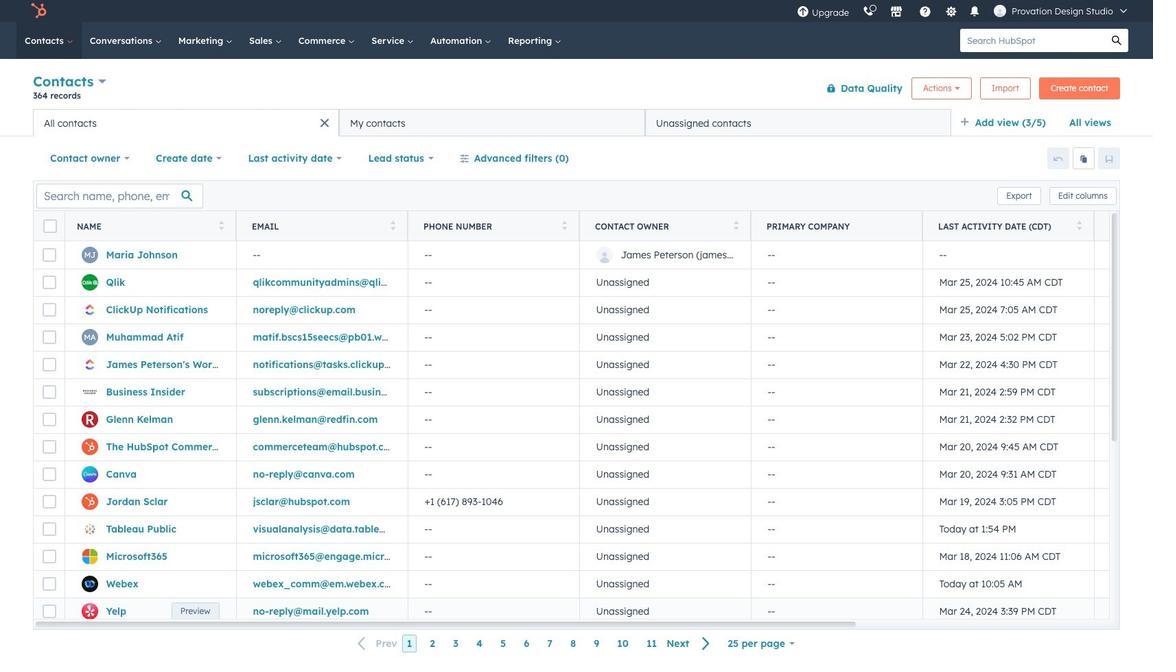 Task type: locate. For each thing, give the bounding box(es) containing it.
pagination navigation
[[350, 635, 719, 654]]

menu
[[790, 0, 1137, 22]]

Search name, phone, email addresses, or company search field
[[36, 184, 203, 208]]

4 press to sort. element from the left
[[733, 221, 739, 232]]

Search HubSpot search field
[[960, 29, 1105, 52]]

4 press to sort. image from the left
[[1077, 221, 1082, 230]]

press to sort. image
[[219, 221, 224, 230], [562, 221, 567, 230], [733, 221, 739, 230], [1077, 221, 1082, 230]]

press to sort. image for fifth press to sort. element from the right
[[219, 221, 224, 230]]

banner
[[33, 70, 1120, 109]]

1 press to sort. image from the left
[[219, 221, 224, 230]]

2 press to sort. image from the left
[[562, 221, 567, 230]]

press to sort. element
[[219, 221, 224, 232], [390, 221, 395, 232], [562, 221, 567, 232], [733, 221, 739, 232], [1077, 221, 1082, 232]]

1 press to sort. element from the left
[[219, 221, 224, 232]]

column header
[[751, 211, 923, 242]]

3 press to sort. image from the left
[[733, 221, 739, 230]]



Task type: vqa. For each thing, say whether or not it's contained in the screenshot.
Marketplaces image
yes



Task type: describe. For each thing, give the bounding box(es) containing it.
3 press to sort. element from the left
[[562, 221, 567, 232]]

press to sort. image
[[390, 221, 395, 230]]

marketplaces image
[[890, 6, 903, 19]]

press to sort. image for 1st press to sort. element from the right
[[1077, 221, 1082, 230]]

2 press to sort. element from the left
[[390, 221, 395, 232]]

press to sort. image for 2nd press to sort. element from the right
[[733, 221, 739, 230]]

5 press to sort. element from the left
[[1077, 221, 1082, 232]]

james peterson image
[[994, 5, 1006, 17]]

press to sort. image for third press to sort. element
[[562, 221, 567, 230]]



